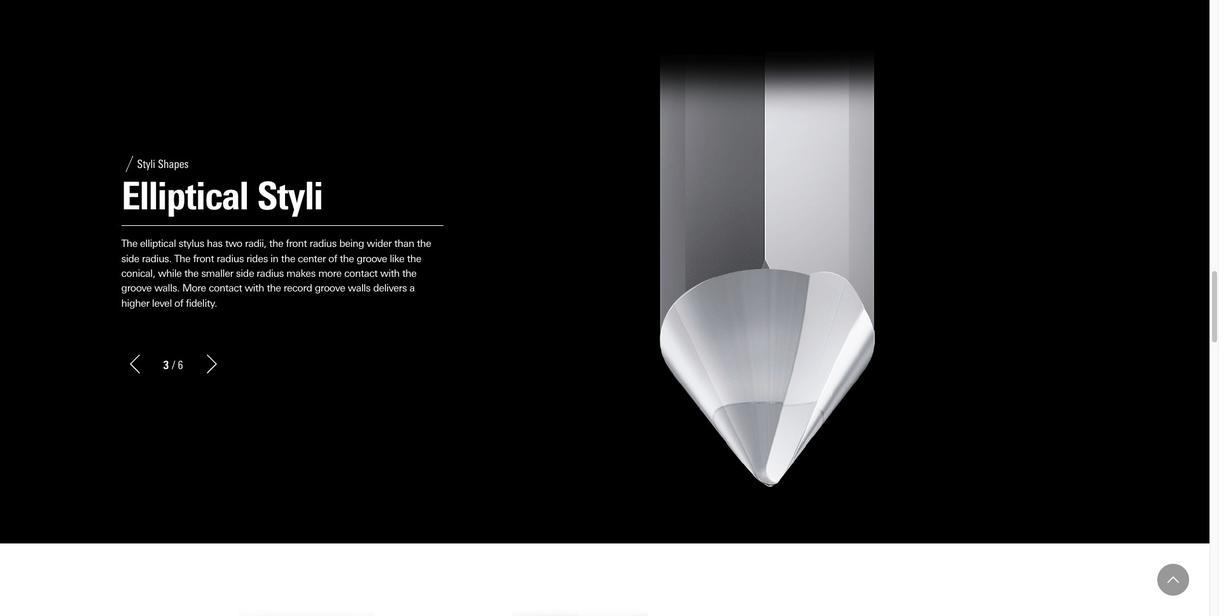 Task type: locate. For each thing, give the bounding box(es) containing it.
1 vertical spatial with
[[245, 282, 264, 294]]

elliptical styli
[[121, 173, 323, 219]]

with down rides
[[245, 282, 264, 294]]

0 horizontal spatial side
[[121, 252, 139, 265]]

the down stylus on the left top
[[174, 252, 191, 265]]

groove down more
[[315, 282, 345, 294]]

styli
[[137, 157, 155, 171], [257, 173, 323, 219]]

0 vertical spatial the
[[121, 238, 137, 250]]

radius down in
[[257, 267, 284, 279]]

0 horizontal spatial radius
[[217, 252, 244, 265]]

3 / 6
[[163, 358, 183, 372]]

styli shapes
[[137, 157, 189, 171]]

1 horizontal spatial groove
[[315, 282, 345, 294]]

of right level
[[174, 297, 183, 309]]

the right like at the top
[[407, 252, 421, 265]]

1 vertical spatial the
[[174, 252, 191, 265]]

stylus
[[179, 238, 204, 250]]

2 horizontal spatial radius
[[310, 238, 337, 250]]

two
[[225, 238, 242, 250]]

radius
[[310, 238, 337, 250], [217, 252, 244, 265], [257, 267, 284, 279]]

being
[[339, 238, 364, 250]]

rides
[[247, 252, 268, 265]]

groove down wider at the top left
[[357, 252, 387, 265]]

1 horizontal spatial radius
[[257, 267, 284, 279]]

center
[[298, 252, 326, 265]]

the right than
[[417, 238, 431, 250]]

contact
[[344, 267, 378, 279], [209, 282, 242, 294]]

with up delivers
[[380, 267, 400, 279]]

more
[[318, 267, 342, 279]]

1 horizontal spatial contact
[[344, 267, 378, 279]]

1 horizontal spatial front
[[286, 238, 307, 250]]

1 vertical spatial contact
[[209, 282, 242, 294]]

0 horizontal spatial with
[[245, 282, 264, 294]]

0 horizontal spatial contact
[[209, 282, 242, 294]]

the up more
[[184, 267, 199, 279]]

0 vertical spatial radius
[[310, 238, 337, 250]]

0 horizontal spatial groove
[[121, 282, 152, 294]]

side up the conical,
[[121, 252, 139, 265]]

front down has
[[193, 252, 214, 265]]

front
[[286, 238, 307, 250], [193, 252, 214, 265]]

of
[[329, 252, 337, 265], [174, 297, 183, 309]]

contact up walls
[[344, 267, 378, 279]]

0 vertical spatial styli
[[137, 157, 155, 171]]

1 horizontal spatial with
[[380, 267, 400, 279]]

with
[[380, 267, 400, 279], [245, 282, 264, 294]]

1 horizontal spatial side
[[236, 267, 254, 279]]

previous slide image
[[125, 355, 144, 374]]

the up a
[[402, 267, 417, 279]]

the left elliptical
[[121, 238, 137, 250]]

side down rides
[[236, 267, 254, 279]]

radius.
[[142, 252, 172, 265]]

record
[[284, 282, 312, 294]]

the left record
[[267, 282, 281, 294]]

1 vertical spatial front
[[193, 252, 214, 265]]

radius down two
[[217, 252, 244, 265]]

the elliptical stylus has two radii, the front radius being wider than the side radius. the front radius rides in the center of the groove like the conical, while the smaller side radius makes more contact with the groove walls. more contact with the record groove walls delivers a higher level of fidelity.
[[121, 238, 431, 309]]

conical,
[[121, 267, 155, 279]]

0 horizontal spatial styli
[[137, 157, 155, 171]]

radius up center
[[310, 238, 337, 250]]

styli left shapes
[[137, 157, 155, 171]]

the
[[121, 238, 137, 250], [174, 252, 191, 265]]

0 horizontal spatial of
[[174, 297, 183, 309]]

0 vertical spatial with
[[380, 267, 400, 279]]

1 vertical spatial radius
[[217, 252, 244, 265]]

0 horizontal spatial the
[[121, 238, 137, 250]]

0 horizontal spatial front
[[193, 252, 214, 265]]

the
[[269, 238, 283, 250], [417, 238, 431, 250], [281, 252, 295, 265], [340, 252, 354, 265], [407, 252, 421, 265], [184, 267, 199, 279], [402, 267, 417, 279], [267, 282, 281, 294]]

1 horizontal spatial styli
[[257, 173, 323, 219]]

walls.
[[154, 282, 180, 294]]

while
[[158, 267, 182, 279]]

next slide image
[[202, 355, 221, 374]]

0 vertical spatial of
[[329, 252, 337, 265]]

styli up the radii,
[[257, 173, 323, 219]]

contact down smaller
[[209, 282, 242, 294]]

of up more
[[329, 252, 337, 265]]

side
[[121, 252, 139, 265], [236, 267, 254, 279]]

fidelity.
[[186, 297, 217, 309]]

groove up the higher
[[121, 282, 152, 294]]

front up center
[[286, 238, 307, 250]]

1 horizontal spatial the
[[174, 252, 191, 265]]

0 vertical spatial side
[[121, 252, 139, 265]]

groove
[[357, 252, 387, 265], [121, 282, 152, 294], [315, 282, 345, 294]]

radii,
[[245, 238, 267, 250]]



Task type: vqa. For each thing, say whether or not it's contained in the screenshot.
who
no



Task type: describe. For each thing, give the bounding box(es) containing it.
the right in
[[281, 252, 295, 265]]

higher
[[121, 297, 149, 309]]

a
[[410, 282, 415, 294]]

like
[[390, 252, 405, 265]]

1 horizontal spatial of
[[329, 252, 337, 265]]

the up in
[[269, 238, 283, 250]]

3
[[163, 358, 169, 372]]

level
[[152, 297, 172, 309]]

0 vertical spatial contact
[[344, 267, 378, 279]]

1 vertical spatial side
[[236, 267, 254, 279]]

makes
[[286, 267, 316, 279]]

the down being
[[340, 252, 354, 265]]

walls
[[348, 282, 371, 294]]

more
[[182, 282, 206, 294]]

shapes
[[158, 157, 189, 171]]

2 horizontal spatial groove
[[357, 252, 387, 265]]

has
[[207, 238, 223, 250]]

elliptical
[[140, 238, 176, 250]]

arrow up image
[[1168, 574, 1180, 586]]

elliptical
[[121, 173, 249, 219]]

than
[[394, 238, 414, 250]]

0 vertical spatial front
[[286, 238, 307, 250]]

2 vertical spatial radius
[[257, 267, 284, 279]]

/
[[172, 358, 175, 372]]

smaller
[[201, 267, 233, 279]]

1 vertical spatial of
[[174, 297, 183, 309]]

1 vertical spatial styli
[[257, 173, 323, 219]]

delivers
[[373, 282, 407, 294]]

6
[[178, 358, 183, 372]]

wider
[[367, 238, 392, 250]]

in
[[271, 252, 279, 265]]



